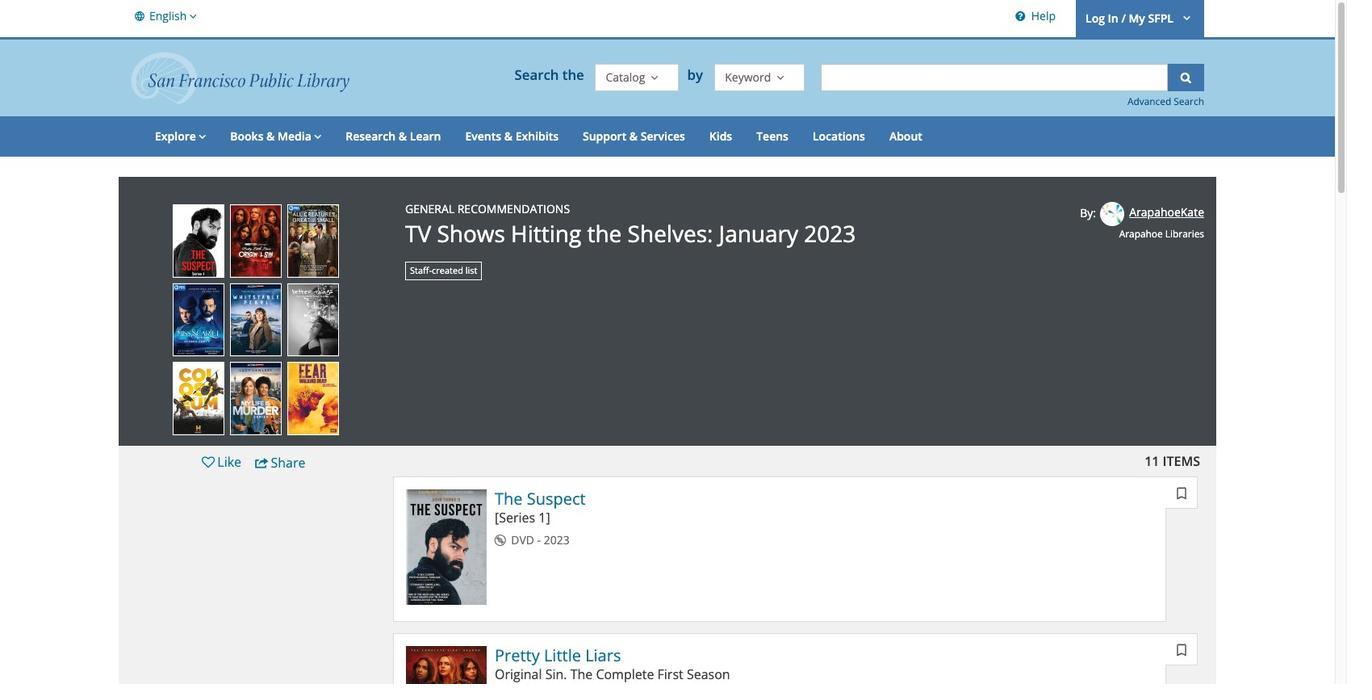 Task type: describe. For each thing, give the bounding box(es) containing it.
locations link
[[801, 116, 878, 156]]

keyword button
[[715, 64, 806, 92]]

january
[[719, 218, 799, 249]]

kids
[[710, 128, 733, 143]]

the suspect [series 1]
[[495, 488, 586, 527]]

arrow image inside english link
[[187, 8, 197, 25]]

english
[[149, 8, 187, 23]]

tv
[[405, 218, 431, 249]]

search image
[[1179, 69, 1194, 85]]

log in / my sfpl
[[1086, 10, 1174, 26]]

advanced
[[1128, 95, 1172, 108]]

by
[[688, 66, 707, 84]]

help circled image
[[1013, 8, 1029, 23]]

pretty little liars original sin. the complete first season
[[495, 645, 731, 683]]

services
[[641, 128, 686, 143]]

hitting
[[511, 218, 582, 249]]

books
[[230, 128, 264, 143]]

11 items
[[1145, 452, 1201, 470]]

my
[[1129, 10, 1146, 26]]

catalog
[[606, 69, 646, 85]]

arapahoekate link
[[1128, 197, 1205, 228]]

dvd - 2023
[[508, 532, 570, 548]]

/> link for the suspect
[[1166, 477, 1199, 509]]

arrow image
[[1177, 10, 1195, 25]]

arapahoekate
[[1130, 205, 1205, 220]]

the suspect link
[[495, 488, 586, 510]]

0 horizontal spatial 2023
[[544, 532, 570, 548]]

shelves:
[[628, 218, 713, 249]]

arapahoe
[[1120, 227, 1164, 240]]

the inside general recommendations tv shows hitting the shelves: january 2023
[[588, 218, 622, 249]]

heart empty image
[[199, 453, 217, 470]]

in
[[1109, 10, 1119, 26]]

suspect
[[527, 488, 586, 510]]

[series
[[495, 509, 536, 527]]

help
[[1032, 8, 1056, 23]]

explore link
[[143, 116, 218, 156]]

1 horizontal spatial search
[[1175, 95, 1205, 108]]

list
[[466, 264, 478, 276]]

arrow image for books & media
[[312, 128, 322, 143]]

share
[[271, 453, 306, 471]]

2023 inside general recommendations tv shows hitting the shelves: january 2023
[[805, 218, 856, 249]]

support
[[583, 128, 627, 143]]

teens link
[[745, 116, 801, 156]]

research
[[346, 128, 396, 143]]

support & services link
[[571, 116, 698, 156]]

dvd
[[511, 532, 535, 548]]

pretty little liars link
[[495, 645, 621, 666]]

the inside pretty little liars original sin. the complete first season
[[571, 666, 593, 683]]

research & learn
[[346, 128, 441, 143]]

-
[[537, 532, 541, 548]]

pretty little liars image
[[406, 646, 487, 684]]

arapahoe libraries
[[1120, 227, 1205, 240]]



Task type: locate. For each thing, give the bounding box(es) containing it.
the right sin.
[[571, 666, 593, 683]]

& for books
[[267, 128, 275, 143]]

search up exhibits
[[515, 66, 559, 84]]

teens
[[757, 128, 789, 143]]

0 vertical spatial 2023
[[805, 218, 856, 249]]

the left 1]
[[495, 488, 523, 510]]

general recommendations tv shows hitting the shelves: january 2023
[[405, 201, 856, 249]]

by:
[[1081, 205, 1097, 220]]

keyword
[[725, 69, 771, 85]]

& for research
[[399, 128, 407, 143]]

arrow image
[[187, 8, 197, 25], [196, 128, 206, 143], [312, 128, 322, 143]]

explore
[[155, 128, 196, 143]]

events & exhibits link
[[453, 116, 571, 156]]

san francisco public library image
[[131, 51, 350, 104]]

arrow image inside books & media link
[[312, 128, 322, 143]]

/
[[1122, 10, 1127, 26]]

log
[[1086, 10, 1106, 26]]

1 horizontal spatial the
[[588, 218, 622, 249]]

/> link
[[1166, 477, 1199, 509], [1166, 633, 1199, 666]]

events
[[466, 128, 502, 143]]

/> link for pretty little liars
[[1166, 633, 1199, 666]]

2 & from the left
[[399, 128, 407, 143]]

1 vertical spatial search
[[1175, 95, 1205, 108]]

1 & from the left
[[267, 128, 275, 143]]

shows
[[437, 218, 505, 249]]

1 vertical spatial the
[[571, 666, 593, 683]]

0 vertical spatial search
[[515, 66, 559, 84]]

0 vertical spatial the
[[563, 66, 585, 84]]

help link
[[1009, 0, 1060, 37]]

& right "events"
[[505, 128, 513, 143]]

&
[[267, 128, 275, 143], [399, 128, 407, 143], [505, 128, 513, 143], [630, 128, 638, 143]]

season
[[687, 666, 731, 683]]

& for events
[[505, 128, 513, 143]]

None search field
[[822, 64, 1169, 91]]

1 vertical spatial the
[[588, 218, 622, 249]]

recommendations
[[458, 201, 570, 216]]

advanced search link
[[1128, 95, 1205, 108]]

exhibits
[[516, 128, 559, 143]]

learn
[[410, 128, 441, 143]]

created
[[432, 264, 463, 276]]

arrow image up san francisco public library "image"
[[187, 8, 197, 25]]

1]
[[539, 509, 551, 527]]

events & exhibits
[[466, 128, 559, 143]]

general
[[405, 201, 455, 216]]

books & media
[[230, 128, 312, 143]]

log in / my sfpl link
[[1077, 0, 1205, 37]]

the inside the suspect [series 1]
[[495, 488, 523, 510]]

media
[[278, 128, 312, 143]]

0 vertical spatial /> link
[[1166, 477, 1199, 509]]

items
[[1163, 452, 1201, 470]]

the left catalog
[[563, 66, 585, 84]]

& inside "link"
[[399, 128, 407, 143]]

arrow image for explore
[[196, 128, 206, 143]]

pretty
[[495, 645, 540, 666]]

first
[[658, 666, 684, 683]]

search
[[515, 66, 559, 84], [1175, 95, 1205, 108]]

1 vertical spatial /> link
[[1166, 633, 1199, 666]]

0 horizontal spatial the
[[563, 66, 585, 84]]

advanced search
[[1128, 95, 1205, 108]]

& for support
[[630, 128, 638, 143]]

1 vertical spatial 2023
[[544, 532, 570, 548]]

liars
[[586, 645, 621, 666]]

2023
[[805, 218, 856, 249], [544, 532, 570, 548]]

catalog button
[[596, 64, 680, 92]]

like button
[[195, 452, 246, 473]]

3 & from the left
[[505, 128, 513, 143]]

2023 right -
[[544, 532, 570, 548]]

2023 right january
[[805, 218, 856, 249]]

sin.
[[546, 666, 567, 683]]

research & learn link
[[334, 116, 453, 156]]

1 /> link from the top
[[1166, 477, 1199, 509]]

4 & from the left
[[630, 128, 638, 143]]

kids link
[[698, 116, 745, 156]]

0 horizontal spatial the
[[495, 488, 523, 510]]

sfpl
[[1149, 10, 1174, 26]]

& right books
[[267, 128, 275, 143]]

0 horizontal spatial search
[[515, 66, 559, 84]]

books & media link
[[218, 116, 334, 156]]

arrow image inside explore link
[[196, 128, 206, 143]]

arrow image left books
[[196, 128, 206, 143]]

the right hitting
[[588, 218, 622, 249]]

export image
[[253, 453, 271, 471]]

cd image
[[493, 532, 508, 548]]

locations
[[813, 128, 866, 143]]

staff-
[[410, 264, 432, 276]]

the
[[563, 66, 585, 84], [588, 218, 622, 249]]

the
[[495, 488, 523, 510], [571, 666, 593, 683]]

libraries
[[1166, 227, 1205, 240]]

& right support
[[630, 128, 638, 143]]

about link
[[878, 116, 935, 156]]

staff-created list
[[410, 264, 478, 276]]

like
[[217, 453, 242, 470]]

english link
[[131, 0, 201, 33]]

arrow image left research
[[312, 128, 322, 143]]

search down search image
[[1175, 95, 1205, 108]]

1 horizontal spatial 2023
[[805, 218, 856, 249]]

0 vertical spatial the
[[495, 488, 523, 510]]

1 horizontal spatial the
[[571, 666, 593, 683]]

the suspect image
[[406, 490, 487, 605]]

complete
[[596, 666, 655, 683]]

2 /> link from the top
[[1166, 633, 1199, 666]]

search the
[[515, 66, 585, 84]]

little
[[544, 645, 581, 666]]

support & services
[[583, 128, 686, 143]]

& left learn
[[399, 128, 407, 143]]

11
[[1145, 452, 1160, 470]]

about
[[890, 128, 923, 143]]

original
[[495, 666, 542, 683]]



Task type: vqa. For each thing, say whether or not it's contained in the screenshot.
the Any within THE CONTENT - ANY UNDETERMINED FICTION NON-FICTION
no



